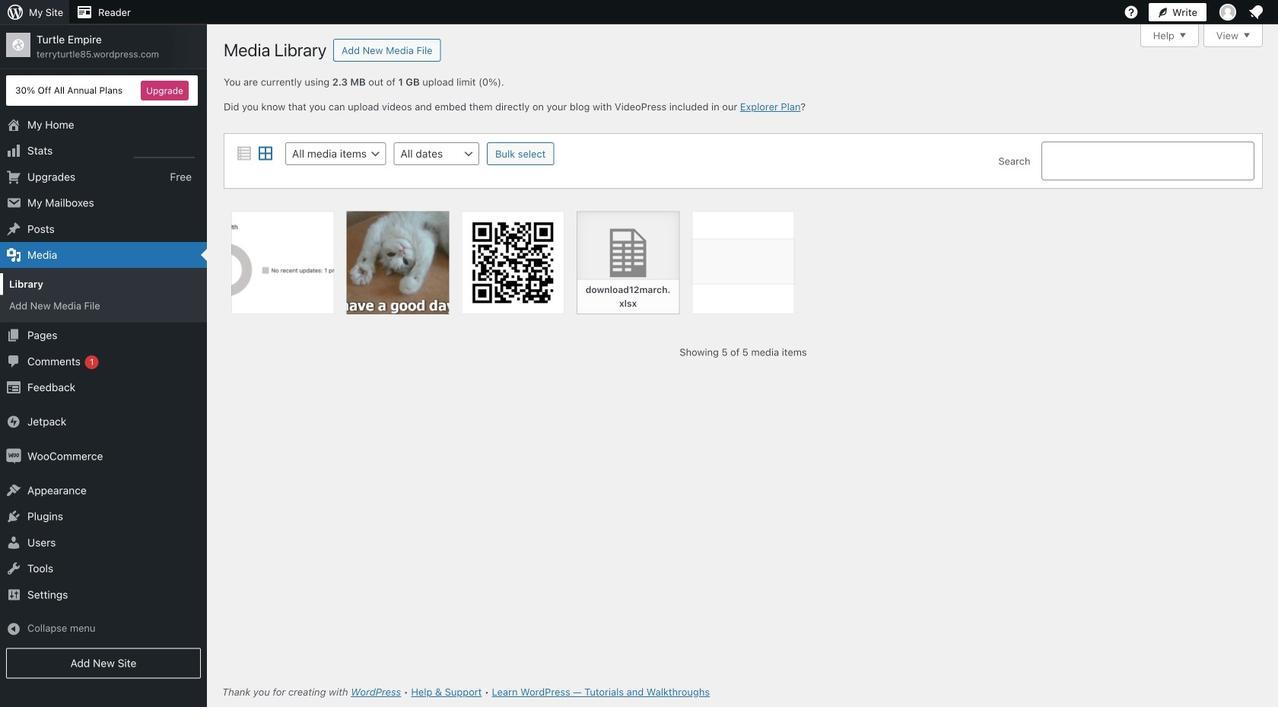 Task type: vqa. For each thing, say whether or not it's contained in the screenshot.
trello-card-qr-code option
yes



Task type: locate. For each thing, give the bounding box(es) containing it.
toolbar navigation
[[0, 0, 1270, 24]]

hourly views image
[[134, 144, 195, 159]]

blank download checkbox
[[686, 205, 801, 320]]

trello-card-qr-code checkbox
[[456, 205, 571, 320]]

None search field
[[1042, 141, 1255, 180]]

blank download image
[[692, 211, 795, 314]]

portfolio health image
[[231, 211, 334, 314]]



Task type: describe. For each thing, give the bounding box(es) containing it.
download12march checkbox
[[571, 205, 686, 320]]

Portfolio health checkbox
[[225, 205, 340, 320]]

have a good day image
[[347, 211, 450, 314]]

main menu navigation
[[0, 24, 207, 685]]

trello card qr code image
[[462, 211, 565, 314]]

Have a good day checkbox
[[340, 205, 456, 320]]



